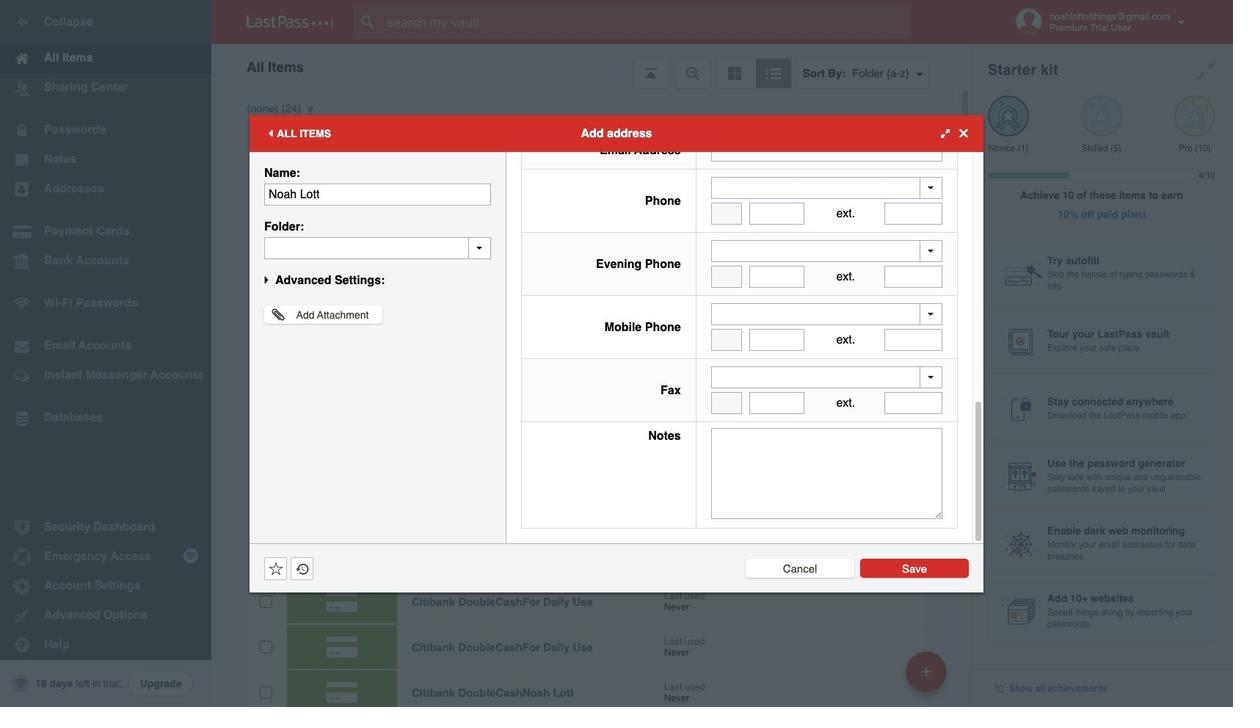 Task type: describe. For each thing, give the bounding box(es) containing it.
new item image
[[921, 666, 932, 677]]

search my vault text field
[[354, 6, 940, 38]]

lastpass image
[[247, 15, 333, 29]]

main navigation navigation
[[0, 0, 211, 707]]

vault options navigation
[[211, 44, 971, 88]]



Task type: locate. For each thing, give the bounding box(es) containing it.
None text field
[[264, 183, 491, 205], [264, 237, 491, 259], [885, 266, 943, 288], [711, 329, 742, 351], [749, 329, 805, 351], [749, 392, 805, 414], [264, 183, 491, 205], [264, 237, 491, 259], [885, 266, 943, 288], [711, 329, 742, 351], [749, 329, 805, 351], [749, 392, 805, 414]]

None text field
[[711, 139, 943, 162], [711, 203, 742, 225], [749, 203, 805, 225], [885, 203, 943, 225], [711, 266, 742, 288], [749, 266, 805, 288], [885, 329, 943, 351], [711, 392, 742, 414], [885, 392, 943, 414], [711, 428, 943, 519], [711, 139, 943, 162], [711, 203, 742, 225], [749, 203, 805, 225], [885, 203, 943, 225], [711, 266, 742, 288], [749, 266, 805, 288], [885, 329, 943, 351], [711, 392, 742, 414], [885, 392, 943, 414], [711, 428, 943, 519]]

dialog
[[250, 0, 984, 592]]

new item navigation
[[901, 647, 956, 707]]

Search search field
[[354, 6, 940, 38]]



Task type: vqa. For each thing, say whether or not it's contained in the screenshot.
search my vault "TEXT FIELD"
yes



